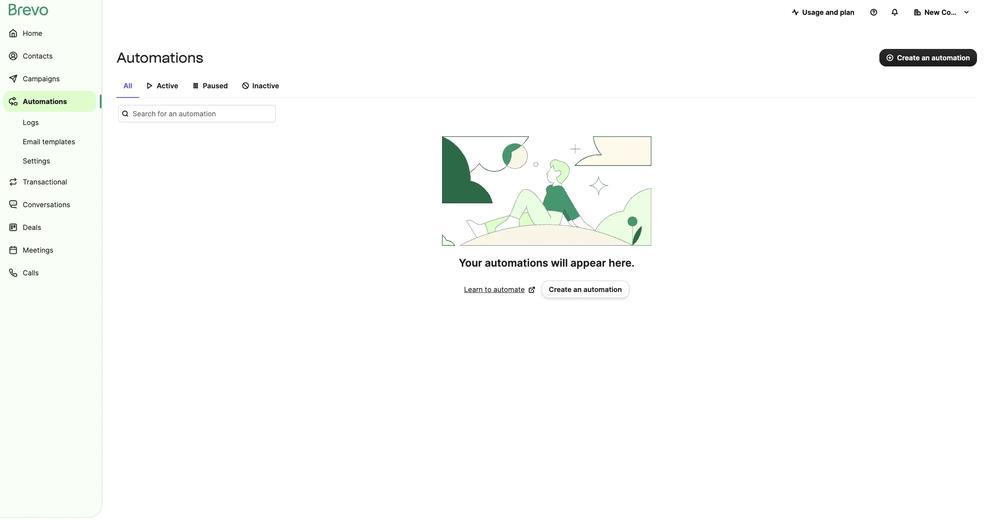 Task type: locate. For each thing, give the bounding box(es) containing it.
0 vertical spatial an
[[922, 53, 930, 62]]

0 horizontal spatial dxrbf image
[[146, 82, 153, 89]]

0 horizontal spatial create an automation button
[[541, 281, 629, 299]]

automations
[[116, 49, 203, 66], [23, 97, 67, 106]]

create an automation
[[897, 53, 970, 62], [549, 285, 622, 294]]

an
[[922, 53, 930, 62], [573, 285, 582, 294]]

1 vertical spatial create an automation
[[549, 285, 622, 294]]

your automations will appear here. tab panel
[[116, 105, 977, 299]]

calls
[[23, 269, 39, 278]]

1 horizontal spatial automations
[[116, 49, 203, 66]]

1 horizontal spatial dxrbf image
[[192, 82, 199, 89]]

create
[[897, 53, 920, 62], [549, 285, 572, 294]]

0 vertical spatial create an automation
[[897, 53, 970, 62]]

an inside your automations will appear here. tab panel
[[573, 285, 582, 294]]

1 horizontal spatial create an automation button
[[880, 49, 977, 67]]

logs link
[[4, 114, 96, 131]]

dxrbf image for active
[[146, 82, 153, 89]]

inactive
[[252, 81, 279, 90]]

create an automation button inside your automations will appear here. tab panel
[[541, 281, 629, 299]]

1 vertical spatial create
[[549, 285, 572, 294]]

create inside your automations will appear here. tab panel
[[549, 285, 572, 294]]

settings link
[[4, 152, 96, 170]]

transactional link
[[4, 172, 96, 193]]

dxrbf image inside paused link
[[192, 82, 199, 89]]

appear
[[571, 257, 606, 270]]

automations up active
[[116, 49, 203, 66]]

automations link
[[4, 91, 96, 112]]

1 vertical spatial automation
[[583, 285, 622, 294]]

active link
[[139, 77, 185, 97]]

automations up 'logs' link
[[23, 97, 67, 106]]

email templates
[[23, 137, 75, 146]]

paused link
[[185, 77, 235, 97]]

company
[[941, 8, 974, 17]]

contacts link
[[4, 46, 96, 67]]

0 horizontal spatial create
[[549, 285, 572, 294]]

learn to automate link
[[464, 285, 535, 295]]

new company button
[[907, 4, 977, 21]]

usage and plan button
[[785, 4, 862, 21]]

1 dxrbf image from the left
[[146, 82, 153, 89]]

0 vertical spatial automations
[[116, 49, 203, 66]]

home
[[23, 29, 42, 38]]

0 horizontal spatial automations
[[23, 97, 67, 106]]

to
[[485, 285, 491, 294]]

dxrbf image inside active link
[[146, 82, 153, 89]]

dxrbf image left active
[[146, 82, 153, 89]]

active
[[157, 81, 178, 90]]

usage
[[802, 8, 824, 17]]

settings
[[23, 157, 50, 165]]

automations
[[485, 257, 548, 270]]

calls link
[[4, 263, 96, 284]]

conversations
[[23, 200, 70, 209]]

dxrbf image
[[146, 82, 153, 89], [192, 82, 199, 89]]

meetings
[[23, 246, 53, 255]]

0 horizontal spatial automation
[[583, 285, 622, 294]]

create an automation inside your automations will appear here. tab panel
[[549, 285, 622, 294]]

0 horizontal spatial an
[[573, 285, 582, 294]]

1 horizontal spatial automation
[[932, 53, 970, 62]]

1 vertical spatial an
[[573, 285, 582, 294]]

0 horizontal spatial create an automation
[[549, 285, 622, 294]]

learn
[[464, 285, 483, 294]]

automation
[[932, 53, 970, 62], [583, 285, 622, 294]]

create an automation button
[[880, 49, 977, 67], [541, 281, 629, 299]]

email templates link
[[4, 133, 96, 151]]

1 horizontal spatial an
[[922, 53, 930, 62]]

campaigns link
[[4, 68, 96, 89]]

1 vertical spatial create an automation button
[[541, 281, 629, 299]]

tab list
[[116, 77, 977, 98]]

dxrbf image left 'paused'
[[192, 82, 199, 89]]

1 horizontal spatial create
[[897, 53, 920, 62]]

2 dxrbf image from the left
[[192, 82, 199, 89]]



Task type: vqa. For each thing, say whether or not it's contained in the screenshot.
a
no



Task type: describe. For each thing, give the bounding box(es) containing it.
templates
[[42, 137, 75, 146]]

0 vertical spatial create
[[897, 53, 920, 62]]

tab list containing all
[[116, 77, 977, 98]]

dxrbf image for paused
[[192, 82, 199, 89]]

new company
[[925, 8, 974, 17]]

campaigns
[[23, 74, 60, 83]]

1 vertical spatial automations
[[23, 97, 67, 106]]

paused
[[203, 81, 228, 90]]

your
[[459, 257, 482, 270]]

automation inside your automations will appear here. tab panel
[[583, 285, 622, 294]]

dxrbf image
[[242, 82, 249, 89]]

all
[[123, 81, 132, 90]]

1 horizontal spatial create an automation
[[897, 53, 970, 62]]

usage and plan
[[802, 8, 855, 17]]

meetings link
[[4, 240, 96, 261]]

here.
[[609, 257, 635, 270]]

0 vertical spatial automation
[[932, 53, 970, 62]]

automate
[[493, 285, 525, 294]]

contacts
[[23, 52, 53, 60]]

logs
[[23, 118, 39, 127]]

will
[[551, 257, 568, 270]]

plan
[[840, 8, 855, 17]]

0 vertical spatial create an automation button
[[880, 49, 977, 67]]

deals link
[[4, 217, 96, 238]]

inactive link
[[235, 77, 286, 97]]

all link
[[116, 77, 139, 98]]

new
[[925, 8, 940, 17]]

email
[[23, 137, 40, 146]]

workflow-list-search-input search field
[[118, 105, 276, 123]]

your automations will appear here.
[[459, 257, 635, 270]]

conversations link
[[4, 194, 96, 215]]

learn to automate
[[464, 285, 525, 294]]

and
[[826, 8, 838, 17]]

transactional
[[23, 178, 67, 186]]

home link
[[4, 23, 96, 44]]

deals
[[23, 223, 41, 232]]



